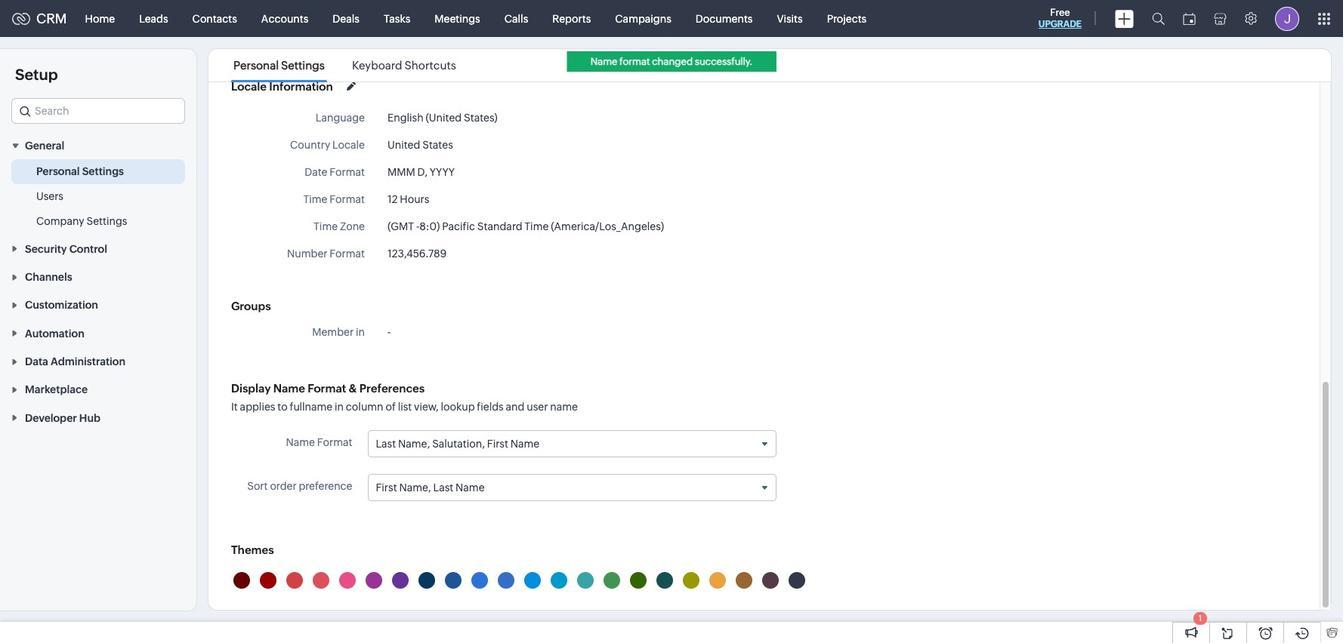 Task type: locate. For each thing, give the bounding box(es) containing it.
zone
[[340, 221, 365, 233]]

applies
[[240, 401, 275, 413]]

mmm
[[388, 166, 415, 178]]

name down the and
[[511, 438, 540, 450]]

0 horizontal spatial personal settings
[[36, 166, 124, 178]]

list
[[398, 401, 412, 413]]

0 vertical spatial personal settings link
[[231, 59, 327, 72]]

0 horizontal spatial personal settings link
[[36, 164, 124, 179]]

profile image
[[1276, 6, 1300, 31]]

format for name
[[317, 437, 353, 449]]

1 vertical spatial first
[[376, 482, 397, 494]]

profile element
[[1267, 0, 1309, 37]]

(gmt -8:0) pacific standard time (america/los_angeles)
[[388, 221, 664, 233]]

0 horizontal spatial in
[[335, 401, 344, 413]]

reports link
[[541, 0, 603, 37]]

meetings
[[435, 12, 480, 25]]

name, for last
[[398, 438, 430, 450]]

country locale
[[290, 139, 365, 151]]

1 horizontal spatial personal
[[234, 59, 279, 72]]

0 vertical spatial -
[[416, 221, 420, 233]]

automation
[[25, 328, 84, 340]]

last
[[376, 438, 396, 450], [433, 482, 454, 494]]

personal settings link for keyboard shortcuts link
[[231, 59, 327, 72]]

documents link
[[684, 0, 765, 37]]

customization button
[[0, 291, 196, 319]]

1 horizontal spatial -
[[416, 221, 420, 233]]

campaigns
[[615, 12, 672, 25]]

locale down language
[[333, 139, 365, 151]]

hours
[[400, 193, 430, 206]]

settings
[[281, 59, 325, 72], [82, 166, 124, 178], [87, 216, 127, 228]]

0 vertical spatial name,
[[398, 438, 430, 450]]

time down "date"
[[303, 193, 328, 206]]

format up the time format
[[330, 166, 365, 178]]

name left format
[[591, 56, 618, 67]]

logo image
[[12, 12, 30, 25]]

name
[[591, 56, 618, 67], [273, 382, 305, 395], [286, 437, 315, 449], [511, 438, 540, 450], [456, 482, 485, 494]]

mmm d, yyyy
[[388, 166, 455, 178]]

deals
[[333, 12, 360, 25]]

projects link
[[815, 0, 879, 37]]

Search text field
[[12, 99, 184, 123]]

marketplace button
[[0, 376, 196, 404]]

0 vertical spatial personal settings
[[234, 59, 325, 72]]

1 vertical spatial personal settings
[[36, 166, 124, 178]]

1 vertical spatial personal settings link
[[36, 164, 124, 179]]

0 vertical spatial personal
[[234, 59, 279, 72]]

name up the to at the bottom of page
[[273, 382, 305, 395]]

1 horizontal spatial last
[[433, 482, 454, 494]]

0 vertical spatial in
[[356, 326, 365, 339]]

display
[[231, 382, 271, 395]]

themes
[[231, 544, 274, 557]]

accounts link
[[249, 0, 321, 37]]

(united
[[426, 112, 462, 124]]

name,
[[398, 438, 430, 450], [399, 482, 431, 494]]

information
[[269, 80, 333, 93]]

personal inside list
[[234, 59, 279, 72]]

time format
[[303, 193, 365, 206]]

1 horizontal spatial first
[[487, 438, 509, 450]]

-
[[416, 221, 420, 233], [388, 326, 391, 339]]

1 vertical spatial in
[[335, 401, 344, 413]]

reports
[[553, 12, 591, 25]]

search element
[[1143, 0, 1174, 37]]

developer hub
[[25, 412, 101, 425]]

0 horizontal spatial -
[[388, 326, 391, 339]]

column
[[346, 401, 384, 413]]

format
[[330, 166, 365, 178], [330, 193, 365, 206], [330, 248, 365, 260], [308, 382, 346, 395], [317, 437, 353, 449]]

in left column
[[335, 401, 344, 413]]

automation button
[[0, 319, 196, 347]]

upgrade
[[1039, 19, 1082, 29]]

documents
[[696, 12, 753, 25]]

1 horizontal spatial locale
[[333, 139, 365, 151]]

calendar image
[[1184, 12, 1196, 25]]

first name, last name
[[376, 482, 485, 494]]

groups
[[231, 300, 271, 313]]

in right 'member'
[[356, 326, 365, 339]]

12 hours
[[388, 193, 430, 206]]

format down fullname on the bottom left of the page
[[317, 437, 353, 449]]

name format changed successfully.
[[591, 56, 753, 67]]

hub
[[79, 412, 101, 425]]

free
[[1051, 7, 1071, 18]]

time for time format
[[303, 193, 328, 206]]

settings up information
[[281, 59, 325, 72]]

home link
[[73, 0, 127, 37]]

name, down list
[[398, 438, 430, 450]]

sort order preference
[[247, 481, 353, 493]]

administration
[[51, 356, 126, 368]]

fullname
[[290, 401, 333, 413]]

first right "preference"
[[376, 482, 397, 494]]

time left zone
[[314, 221, 338, 233]]

last down last name, salutation, first name
[[433, 482, 454, 494]]

order
[[270, 481, 297, 493]]

personal
[[234, 59, 279, 72], [36, 166, 80, 178]]

leads link
[[127, 0, 180, 37]]

users
[[36, 191, 63, 203]]

(gmt
[[388, 221, 414, 233]]

name, down last name, salutation, first name
[[399, 482, 431, 494]]

0 vertical spatial settings
[[281, 59, 325, 72]]

1 vertical spatial settings
[[82, 166, 124, 178]]

in
[[356, 326, 365, 339], [335, 401, 344, 413]]

- right 'member in'
[[388, 326, 391, 339]]

first
[[487, 438, 509, 450], [376, 482, 397, 494]]

channels
[[25, 271, 72, 283]]

name
[[550, 401, 578, 413]]

personal settings link for users link
[[36, 164, 124, 179]]

member in
[[312, 326, 365, 339]]

0 vertical spatial locale
[[231, 80, 267, 93]]

united
[[388, 139, 420, 151]]

8:0)
[[420, 221, 440, 233]]

personal settings up the locale information
[[234, 59, 325, 72]]

create menu image
[[1115, 9, 1134, 28]]

company
[[36, 216, 84, 228]]

last down of
[[376, 438, 396, 450]]

of
[[386, 401, 396, 413]]

calls
[[505, 12, 528, 25]]

settings inside list
[[281, 59, 325, 72]]

0 horizontal spatial last
[[376, 438, 396, 450]]

standard
[[478, 221, 523, 233]]

1 vertical spatial personal
[[36, 166, 80, 178]]

settings down 'general' dropdown button
[[82, 166, 124, 178]]

0 horizontal spatial first
[[376, 482, 397, 494]]

personal up the locale information
[[234, 59, 279, 72]]

Last Name, Salutation, First Name field
[[368, 432, 776, 457]]

locale left information
[[231, 80, 267, 93]]

in inside display name format & preferences it applies to fullname in column of list view, lookup fields and user name
[[335, 401, 344, 413]]

name down salutation, on the bottom
[[456, 482, 485, 494]]

view,
[[414, 401, 439, 413]]

personal settings down 'general' dropdown button
[[36, 166, 124, 178]]

personal up users link
[[36, 166, 80, 178]]

customization
[[25, 300, 98, 312]]

personal settings link down 'general' dropdown button
[[36, 164, 124, 179]]

None field
[[11, 98, 185, 124]]

first down fields
[[487, 438, 509, 450]]

0 vertical spatial first
[[487, 438, 509, 450]]

settings up security control dropdown button
[[87, 216, 127, 228]]

contacts
[[192, 12, 237, 25]]

0 horizontal spatial personal
[[36, 166, 80, 178]]

preference
[[299, 481, 353, 493]]

format inside display name format & preferences it applies to fullname in column of list view, lookup fields and user name
[[308, 382, 346, 395]]

format up fullname on the bottom left of the page
[[308, 382, 346, 395]]

- right (gmt on the top
[[416, 221, 420, 233]]

1 horizontal spatial in
[[356, 326, 365, 339]]

1 vertical spatial last
[[433, 482, 454, 494]]

1 vertical spatial name,
[[399, 482, 431, 494]]

1 horizontal spatial personal settings
[[234, 59, 325, 72]]

contacts link
[[180, 0, 249, 37]]

date
[[305, 166, 328, 178]]

0 vertical spatial last
[[376, 438, 396, 450]]

personal settings link up the locale information
[[231, 59, 327, 72]]

format down zone
[[330, 248, 365, 260]]

12
[[388, 193, 398, 206]]

1 horizontal spatial personal settings link
[[231, 59, 327, 72]]

list
[[220, 49, 470, 82]]

format up zone
[[330, 193, 365, 206]]

data
[[25, 356, 48, 368]]



Task type: describe. For each thing, give the bounding box(es) containing it.
to
[[278, 401, 288, 413]]

salutation,
[[432, 438, 485, 450]]

english
[[388, 112, 424, 124]]

last name, salutation, first name
[[376, 438, 540, 450]]

company settings
[[36, 216, 127, 228]]

projects
[[827, 12, 867, 25]]

name, for first
[[399, 482, 431, 494]]

crm
[[36, 11, 67, 26]]

developer hub button
[[0, 404, 196, 432]]

1 vertical spatial -
[[388, 326, 391, 339]]

users link
[[36, 189, 63, 204]]

and
[[506, 401, 525, 413]]

general region
[[0, 160, 196, 235]]

preferences
[[360, 382, 425, 395]]

accounts
[[261, 12, 309, 25]]

1 vertical spatial locale
[[333, 139, 365, 151]]

marketplace
[[25, 384, 88, 396]]

states)
[[464, 112, 498, 124]]

First Name, Last Name field
[[368, 476, 776, 501]]

tasks link
[[372, 0, 423, 37]]

member
[[312, 326, 354, 339]]

personal settings inside list
[[234, 59, 325, 72]]

setup
[[15, 66, 58, 83]]

deals link
[[321, 0, 372, 37]]

personal settings inside 'general' region
[[36, 166, 124, 178]]

format for date
[[330, 166, 365, 178]]

lookup
[[441, 401, 475, 413]]

create menu element
[[1106, 0, 1143, 37]]

successfully.
[[695, 56, 753, 67]]

locale information
[[231, 80, 333, 93]]

name format
[[286, 437, 353, 449]]

security control
[[25, 243, 107, 255]]

date format
[[305, 166, 365, 178]]

general
[[25, 140, 64, 152]]

format
[[620, 56, 650, 67]]

home
[[85, 12, 115, 25]]

personal inside 'general' region
[[36, 166, 80, 178]]

language
[[316, 112, 365, 124]]

it
[[231, 401, 238, 413]]

format for number
[[330, 248, 365, 260]]

sort
[[247, 481, 268, 493]]

visits
[[777, 12, 803, 25]]

shortcuts
[[405, 59, 456, 72]]

&
[[349, 382, 357, 395]]

country
[[290, 139, 330, 151]]

time right "standard"
[[525, 221, 549, 233]]

number
[[287, 248, 328, 260]]

crm link
[[12, 11, 67, 26]]

developer
[[25, 412, 77, 425]]

search image
[[1153, 12, 1165, 25]]

data administration button
[[0, 347, 196, 376]]

list containing personal settings
[[220, 49, 470, 82]]

time zone
[[314, 221, 365, 233]]

channels button
[[0, 263, 196, 291]]

calls link
[[493, 0, 541, 37]]

data administration
[[25, 356, 126, 368]]

fields
[[477, 401, 504, 413]]

name inside display name format & preferences it applies to fullname in column of list view, lookup fields and user name
[[273, 382, 305, 395]]

changed
[[652, 56, 693, 67]]

(america/los_angeles)
[[551, 221, 664, 233]]

united states
[[388, 139, 453, 151]]

0 horizontal spatial locale
[[231, 80, 267, 93]]

campaigns link
[[603, 0, 684, 37]]

keyboard
[[352, 59, 402, 72]]

meetings link
[[423, 0, 493, 37]]

states
[[423, 139, 453, 151]]

tasks
[[384, 12, 411, 25]]

time for time zone
[[314, 221, 338, 233]]

format for time
[[330, 193, 365, 206]]

security control button
[[0, 235, 196, 263]]

123,456.789
[[388, 248, 447, 260]]

display name format & preferences it applies to fullname in column of list view, lookup fields and user name
[[231, 382, 578, 413]]

name down fullname on the bottom left of the page
[[286, 437, 315, 449]]

pacific
[[442, 221, 475, 233]]

user
[[527, 401, 548, 413]]

security
[[25, 243, 67, 255]]

number format
[[287, 248, 365, 260]]

general button
[[0, 132, 196, 160]]

2 vertical spatial settings
[[87, 216, 127, 228]]

free upgrade
[[1039, 7, 1082, 29]]

visits link
[[765, 0, 815, 37]]

1
[[1199, 614, 1203, 623]]

yyyy
[[430, 166, 455, 178]]



Task type: vqa. For each thing, say whether or not it's contained in the screenshot.
Company Settings
yes



